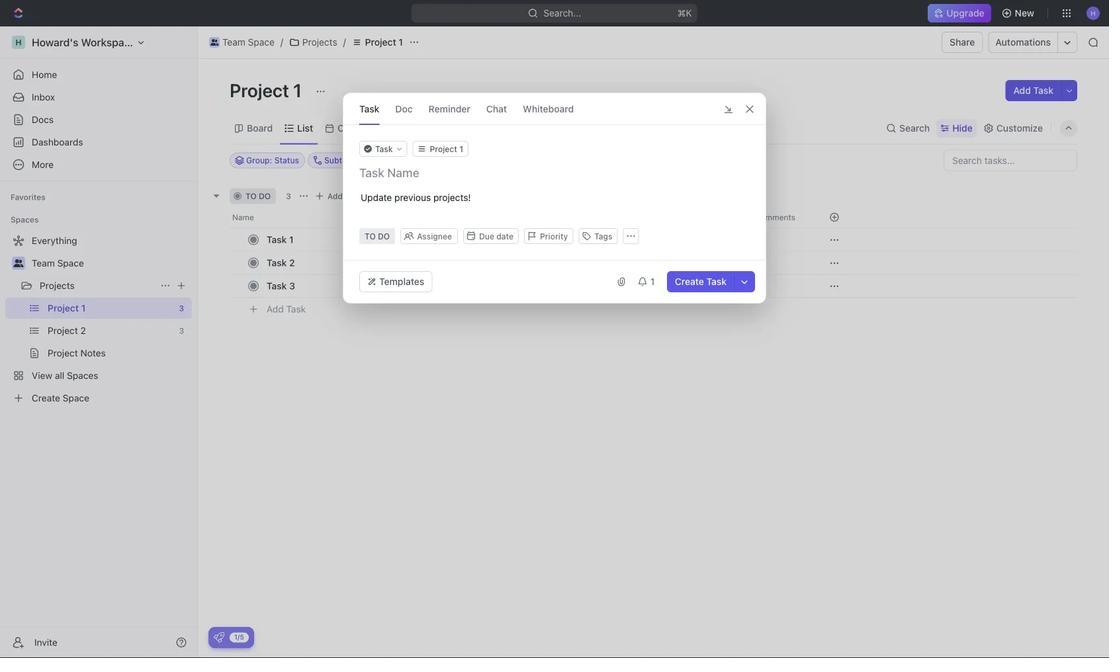 Task type: vqa. For each thing, say whether or not it's contained in the screenshot.
tree on the left of the page in the Sidebar NAVIGATION
no



Task type: describe. For each thing, give the bounding box(es) containing it.
‎task 2 link
[[263, 253, 459, 273]]

1 horizontal spatial space
[[248, 37, 275, 48]]

1 inside "link"
[[399, 37, 403, 48]]

automations
[[996, 37, 1051, 48]]

assignee
[[417, 232, 452, 241]]

customize button
[[979, 119, 1047, 138]]

docs link
[[5, 109, 192, 130]]

task up 'customize'
[[1034, 85, 1054, 96]]

gantt
[[402, 123, 426, 134]]

list link
[[295, 119, 313, 138]]

1 button
[[632, 271, 662, 293]]

tree inside sidebar navigation
[[5, 230, 192, 409]]

project 1 inside project 1 "link"
[[365, 37, 403, 48]]

spaces
[[11, 215, 39, 224]]

due
[[479, 232, 494, 241]]

dashboards
[[32, 137, 83, 148]]

dashboards link
[[5, 132, 192, 153]]

team inside tree
[[32, 258, 55, 269]]

task button
[[359, 141, 407, 157]]

chat button
[[486, 93, 507, 124]]

new button
[[996, 3, 1042, 24]]

tags
[[594, 232, 613, 241]]

2 vertical spatial add
[[267, 304, 284, 315]]

tags button
[[579, 228, 618, 244]]

inbox link
[[5, 87, 192, 108]]

0 horizontal spatial projects link
[[40, 275, 155, 296]]

task down ‎task 2
[[267, 281, 287, 292]]

Task Name text field
[[359, 165, 752, 181]]

user group image
[[14, 259, 23, 267]]

task up calendar
[[359, 103, 379, 114]]

‎task 1 link
[[263, 230, 459, 250]]

2 / from the left
[[343, 37, 346, 48]]

search
[[899, 123, 930, 134]]

templates
[[379, 276, 424, 287]]

team space inside sidebar navigation
[[32, 258, 84, 269]]

1 vertical spatial add
[[327, 192, 343, 201]]

task inside 'button'
[[707, 276, 727, 287]]

projects inside sidebar navigation
[[40, 280, 75, 291]]

priority
[[540, 232, 568, 241]]

0 vertical spatial 3
[[286, 192, 291, 201]]

inbox
[[32, 92, 55, 103]]

task down "task 3"
[[286, 304, 306, 315]]

task inside dropdown button
[[375, 144, 393, 154]]

1 horizontal spatial add task
[[327, 192, 363, 201]]

‎task for ‎task 1
[[267, 234, 287, 245]]

1/5
[[234, 634, 244, 641]]

2
[[289, 257, 295, 268]]

‎task 1
[[267, 234, 294, 245]]

sidebar navigation
[[0, 26, 198, 659]]

1 inside button
[[650, 276, 655, 287]]

do inside dropdown button
[[378, 232, 390, 241]]

templates button
[[359, 271, 432, 293]]

chat
[[486, 103, 507, 114]]

board
[[247, 123, 273, 134]]

upgrade
[[947, 8, 985, 19]]

⌘k
[[678, 8, 692, 19]]

space inside sidebar navigation
[[57, 258, 84, 269]]

0 vertical spatial add task button
[[1006, 80, 1062, 101]]

priority button
[[524, 228, 573, 244]]

list
[[297, 123, 313, 134]]

user group image
[[210, 39, 219, 46]]

1 vertical spatial add task button
[[312, 188, 368, 204]]

1 vertical spatial project
[[230, 79, 289, 101]]

priority button
[[524, 228, 573, 244]]

search...
[[544, 8, 581, 19]]

search button
[[882, 119, 934, 138]]

doc button
[[395, 93, 413, 124]]

new
[[1015, 8, 1034, 19]]

gantt link
[[399, 119, 426, 138]]

task button
[[359, 93, 379, 124]]

share button
[[942, 32, 983, 53]]

add task for the top the add task button
[[1014, 85, 1054, 96]]



Task type: locate. For each thing, give the bounding box(es) containing it.
add task up ‎task 1 link
[[327, 192, 363, 201]]

0 vertical spatial project 1
[[365, 37, 403, 48]]

to do button
[[359, 228, 395, 244]]

‎task inside ‎task 2 link
[[267, 257, 287, 268]]

0 horizontal spatial space
[[57, 258, 84, 269]]

team right user group image
[[222, 37, 245, 48]]

1 vertical spatial add task
[[327, 192, 363, 201]]

add up 'customize'
[[1014, 85, 1031, 96]]

invite
[[34, 637, 57, 648]]

1 horizontal spatial to
[[365, 232, 376, 241]]

add task button down "task 3"
[[261, 301, 311, 317]]

1 vertical spatial to
[[365, 232, 376, 241]]

to do up ‎task 2 link
[[365, 232, 390, 241]]

upgrade link
[[928, 4, 991, 23]]

tree
[[5, 230, 192, 409]]

0 vertical spatial team space
[[222, 37, 275, 48]]

project
[[365, 37, 396, 48], [230, 79, 289, 101]]

0 vertical spatial ‎task
[[267, 234, 287, 245]]

0 vertical spatial to
[[246, 192, 257, 201]]

team right user group icon
[[32, 258, 55, 269]]

customize
[[997, 123, 1043, 134]]

1
[[399, 37, 403, 48], [293, 79, 302, 101], [289, 234, 294, 245], [650, 276, 655, 287]]

board link
[[244, 119, 273, 138]]

1 horizontal spatial projects
[[302, 37, 337, 48]]

task 3
[[267, 281, 295, 292]]

1 ‎task from the top
[[267, 234, 287, 245]]

add down "task 3"
[[267, 304, 284, 315]]

docs
[[32, 114, 54, 125]]

0 vertical spatial projects link
[[286, 34, 341, 50]]

team space link inside sidebar navigation
[[32, 253, 189, 274]]

dialog
[[343, 93, 766, 304]]

‎task inside ‎task 1 link
[[267, 234, 287, 245]]

3 down 2
[[289, 281, 295, 292]]

projects!
[[433, 192, 471, 203]]

0 vertical spatial do
[[259, 192, 271, 201]]

0 vertical spatial to do
[[246, 192, 271, 201]]

projects
[[302, 37, 337, 48], [40, 280, 75, 291]]

create
[[675, 276, 704, 287]]

1 vertical spatial projects
[[40, 280, 75, 291]]

due date button
[[463, 228, 519, 244]]

tree containing team space
[[5, 230, 192, 409]]

add task
[[1014, 85, 1054, 96], [327, 192, 363, 201], [267, 304, 306, 315]]

calendar
[[338, 123, 377, 134]]

to do up '‎task 1'
[[246, 192, 271, 201]]

team space
[[222, 37, 275, 48], [32, 258, 84, 269]]

1 horizontal spatial project 1
[[365, 37, 403, 48]]

‎task
[[267, 234, 287, 245], [267, 257, 287, 268]]

table
[[450, 123, 474, 134]]

reminder button
[[429, 93, 470, 124]]

assignee button
[[402, 231, 457, 242]]

2 horizontal spatial add
[[1014, 85, 1031, 96]]

update previous projects!
[[361, 192, 471, 203]]

to do
[[246, 192, 271, 201], [365, 232, 390, 241]]

3 inside task 3 link
[[289, 281, 295, 292]]

task up ‎task 1 link
[[345, 192, 363, 201]]

project 1
[[365, 37, 403, 48], [230, 79, 306, 101]]

0 vertical spatial team
[[222, 37, 245, 48]]

2 vertical spatial add task
[[267, 304, 306, 315]]

1 horizontal spatial to do
[[365, 232, 390, 241]]

team space right user group image
[[222, 37, 275, 48]]

1 vertical spatial team space
[[32, 258, 84, 269]]

‎task up ‎task 2
[[267, 234, 287, 245]]

hide button
[[937, 119, 977, 138]]

2 ‎task from the top
[[267, 257, 287, 268]]

‎task 2
[[267, 257, 295, 268]]

2 vertical spatial add task button
[[261, 301, 311, 317]]

update
[[361, 192, 392, 203]]

to inside to do dropdown button
[[365, 232, 376, 241]]

home link
[[5, 64, 192, 85]]

to do inside dropdown button
[[365, 232, 390, 241]]

project inside project 1 "link"
[[365, 37, 396, 48]]

add task up 'customize'
[[1014, 85, 1054, 96]]

task right create
[[707, 276, 727, 287]]

0 horizontal spatial to
[[246, 192, 257, 201]]

1 vertical spatial team space link
[[32, 253, 189, 274]]

create task
[[675, 276, 727, 287]]

add
[[1014, 85, 1031, 96], [327, 192, 343, 201], [267, 304, 284, 315]]

0 horizontal spatial team space
[[32, 258, 84, 269]]

/
[[280, 37, 283, 48], [343, 37, 346, 48]]

projects link
[[286, 34, 341, 50], [40, 275, 155, 296]]

0 horizontal spatial to do
[[246, 192, 271, 201]]

add task for the add task button to the bottom
[[267, 304, 306, 315]]

whiteboard
[[523, 103, 574, 114]]

space right user group icon
[[57, 258, 84, 269]]

0 horizontal spatial add task
[[267, 304, 306, 315]]

do up '‎task 1'
[[259, 192, 271, 201]]

0 vertical spatial add
[[1014, 85, 1031, 96]]

1 vertical spatial to do
[[365, 232, 390, 241]]

1 vertical spatial ‎task
[[267, 257, 287, 268]]

favorites button
[[5, 189, 51, 205]]

whiteboard button
[[523, 93, 574, 124]]

team
[[222, 37, 245, 48], [32, 258, 55, 269]]

0 horizontal spatial projects
[[40, 280, 75, 291]]

add left update
[[327, 192, 343, 201]]

0 vertical spatial projects
[[302, 37, 337, 48]]

1 vertical spatial team
[[32, 258, 55, 269]]

1 horizontal spatial project
[[365, 37, 396, 48]]

3
[[286, 192, 291, 201], [289, 281, 295, 292]]

1 vertical spatial projects link
[[40, 275, 155, 296]]

home
[[32, 69, 57, 80]]

0 vertical spatial space
[[248, 37, 275, 48]]

0 vertical spatial add task
[[1014, 85, 1054, 96]]

create task button
[[667, 271, 735, 293]]

calendar link
[[335, 119, 377, 138]]

automations button
[[989, 32, 1058, 52]]

tags button
[[579, 228, 618, 244]]

1 horizontal spatial team space
[[222, 37, 275, 48]]

date
[[496, 232, 514, 241]]

space right user group image
[[248, 37, 275, 48]]

Search tasks... text field
[[944, 151, 1077, 170]]

task 3 link
[[263, 277, 459, 296]]

0 horizontal spatial /
[[280, 37, 283, 48]]

0 horizontal spatial do
[[259, 192, 271, 201]]

add task down "task 3"
[[267, 304, 306, 315]]

0 horizontal spatial project
[[230, 79, 289, 101]]

do
[[259, 192, 271, 201], [378, 232, 390, 241]]

project 1 link
[[349, 34, 406, 50]]

team space link
[[206, 34, 278, 50], [32, 253, 189, 274]]

hide
[[953, 123, 973, 134]]

3 up '‎task 1'
[[286, 192, 291, 201]]

doc
[[395, 103, 413, 114]]

0 vertical spatial team space link
[[206, 34, 278, 50]]

1 horizontal spatial do
[[378, 232, 390, 241]]

0 horizontal spatial team
[[32, 258, 55, 269]]

1 vertical spatial do
[[378, 232, 390, 241]]

space
[[248, 37, 275, 48], [57, 258, 84, 269]]

1 horizontal spatial team
[[222, 37, 245, 48]]

reminder
[[429, 103, 470, 114]]

task down calendar
[[375, 144, 393, 154]]

0 horizontal spatial team space link
[[32, 253, 189, 274]]

favorites
[[11, 193, 46, 202]]

‎task left 2
[[267, 257, 287, 268]]

onboarding checklist button element
[[214, 633, 224, 643]]

1 horizontal spatial projects link
[[286, 34, 341, 50]]

task
[[1034, 85, 1054, 96], [359, 103, 379, 114], [375, 144, 393, 154], [345, 192, 363, 201], [707, 276, 727, 287], [267, 281, 287, 292], [286, 304, 306, 315]]

onboarding checklist button image
[[214, 633, 224, 643]]

0 vertical spatial project
[[365, 37, 396, 48]]

dialog containing task
[[343, 93, 766, 304]]

1 horizontal spatial add
[[327, 192, 343, 201]]

2 horizontal spatial add task
[[1014, 85, 1054, 96]]

1 vertical spatial space
[[57, 258, 84, 269]]

‎task for ‎task 2
[[267, 257, 287, 268]]

1 / from the left
[[280, 37, 283, 48]]

1 horizontal spatial /
[[343, 37, 346, 48]]

1 button
[[632, 271, 662, 293]]

0 horizontal spatial project 1
[[230, 79, 306, 101]]

add task button up ‎task 1 link
[[312, 188, 368, 204]]

previous
[[394, 192, 431, 203]]

share
[[950, 37, 975, 48]]

1 vertical spatial project 1
[[230, 79, 306, 101]]

team space right user group icon
[[32, 258, 84, 269]]

do up ‎task 2 link
[[378, 232, 390, 241]]

1 vertical spatial 3
[[289, 281, 295, 292]]

to
[[246, 192, 257, 201], [365, 232, 376, 241]]

add task button up 'customize'
[[1006, 80, 1062, 101]]

0 horizontal spatial add
[[267, 304, 284, 315]]

add task button
[[1006, 80, 1062, 101], [312, 188, 368, 204], [261, 301, 311, 317]]

due date
[[479, 232, 514, 241]]

table link
[[448, 119, 474, 138]]

1 horizontal spatial team space link
[[206, 34, 278, 50]]



